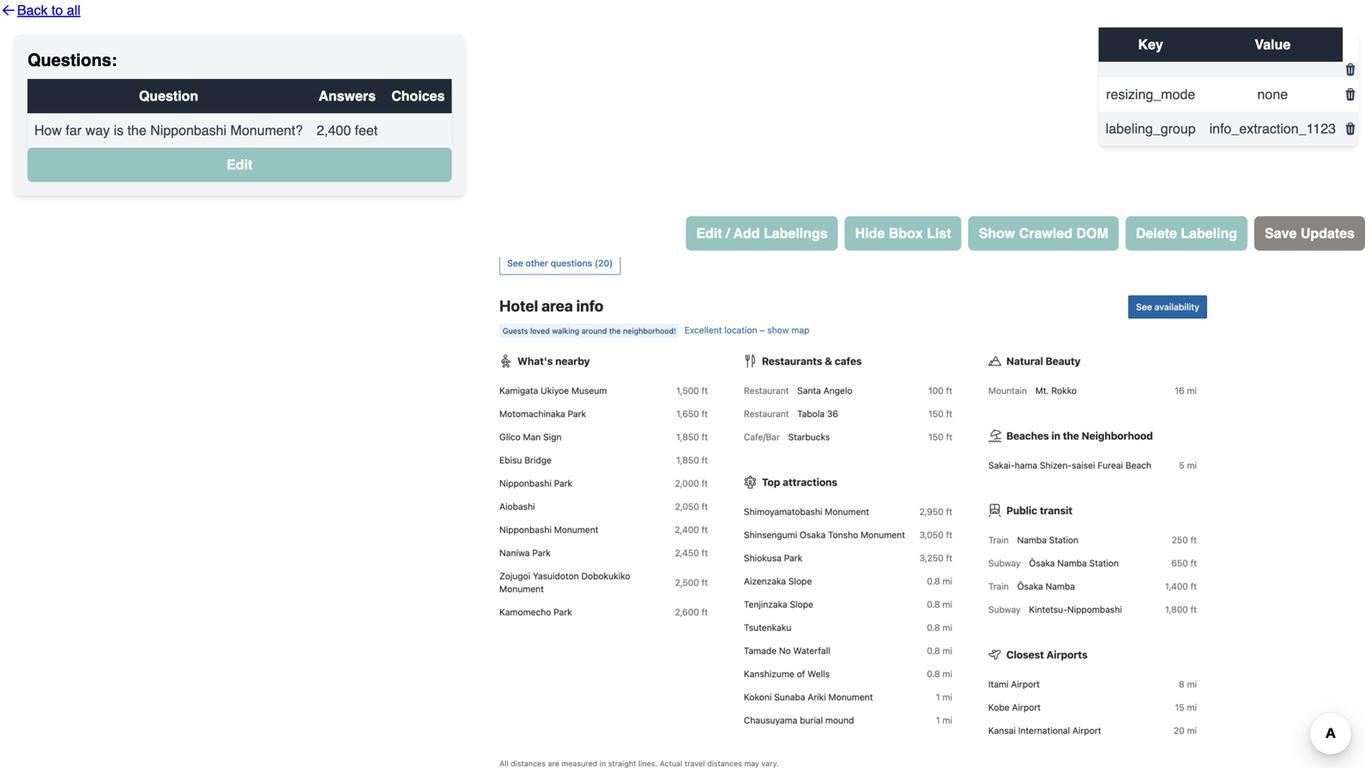 Task type: locate. For each thing, give the bounding box(es) containing it.
1,800
[[1099, 462, 1129, 476]]

the right the around
[[357, 92, 373, 104]]

0 vertical spatial 150 ft
[[783, 201, 815, 216]]

nippombashi
[[968, 462, 1041, 476]]

some
[[994, 691, 1024, 705]]

area
[[267, 52, 309, 76]]

mi for tamade no waterfall
[[802, 517, 815, 531]]

ft for shimoyamatobashi monument
[[807, 332, 815, 346]]

park up "aizenzaka slope"
[[590, 394, 615, 408]]

1,650 ft
[[447, 201, 489, 216]]

0.8 for slope
[[781, 425, 799, 439]]

osaka
[[611, 363, 646, 377]]

kamigata ukiyoe museum
[[211, 170, 354, 185]]

kokoni sunaba ariki monument
[[537, 579, 709, 593]]

shinsengumi
[[537, 363, 608, 377]]

ft for ōsaka namba
[[1133, 431, 1141, 446]]

airport for kobe airport
[[895, 593, 933, 607]]

kintetsu-nippombashi
[[917, 462, 1041, 476]]

mi for itami airport
[[1128, 562, 1141, 576]]

4 0.8 mi from the top
[[781, 548, 815, 562]]

monument right tonsho
[[693, 363, 752, 377]]

–
[[558, 90, 565, 104]]

0 vertical spatial airport
[[893, 562, 932, 576]]

0.8 mi
[[781, 425, 815, 439], [781, 486, 815, 500], [781, 517, 815, 531], [781, 548, 815, 562]]

shinsengumi osaka tonsho monument
[[537, 363, 752, 377]]

mi for kobe airport
[[1128, 593, 1141, 607]]

namba
[[955, 400, 994, 415], [939, 431, 979, 446]]

2,950
[[771, 332, 803, 346]]

1 vertical spatial the
[[962, 230, 984, 246]]

itami
[[863, 562, 890, 576]]

1 horizontal spatial park
[[590, 394, 615, 408]]

1 vertical spatial 150
[[783, 232, 803, 246]]

ōsaka up ōsaka namba at right bottom
[[917, 400, 952, 415]]

0 vertical spatial park
[[302, 201, 326, 216]]

park down museum
[[302, 201, 326, 216]]

kintetsu-
[[917, 462, 968, 476]]

park
[[302, 201, 326, 216], [590, 394, 615, 408]]

2 vertical spatial monument
[[650, 579, 709, 593]]

top
[[561, 291, 585, 308]]

monument up tonsho
[[645, 332, 704, 346]]

0 vertical spatial the
[[357, 92, 373, 104]]

mound
[[646, 610, 684, 624]]

no
[[584, 517, 599, 531]]

kokoni
[[537, 579, 574, 593]]

15 mi
[[1112, 593, 1141, 607]]

slope up tenjinzaka slope
[[596, 425, 628, 439]]

slope
[[596, 425, 628, 439], [598, 455, 630, 470]]

0 vertical spatial namba
[[955, 400, 994, 415]]

1
[[793, 579, 799, 593], [793, 610, 799, 624]]

slope down "aizenzaka slope"
[[598, 455, 630, 470]]

tonsho
[[649, 363, 689, 377]]

0 vertical spatial 1 mi
[[793, 579, 815, 593]]

monument up mound
[[650, 579, 709, 593]]

map
[[600, 90, 624, 104]]

0 vertical spatial 1
[[793, 579, 799, 593]]

station
[[998, 400, 1037, 415]]

1 1 mi from the top
[[793, 579, 815, 593]]

airport down itami airport
[[895, 593, 933, 607]]

ukiyoe
[[266, 170, 304, 185]]

1 vertical spatial ōsaka
[[901, 431, 936, 446]]

1,500
[[447, 170, 477, 185]]

1 vertical spatial 1
[[793, 610, 799, 624]]

namba up kintetsu-
[[939, 431, 979, 446]]

kobe
[[863, 593, 891, 607]]

2 1 from the top
[[793, 610, 799, 624]]

mi for chausuyama burial mound
[[802, 610, 815, 624]]

airport up kobe airport
[[893, 562, 932, 576]]

1 0.8 from the top
[[781, 425, 799, 439]]

sunaba
[[577, 579, 619, 593]]

ft
[[480, 170, 489, 185], [480, 201, 489, 216], [807, 201, 815, 216], [807, 232, 815, 246], [807, 332, 815, 346], [807, 363, 815, 377], [807, 394, 815, 408], [1133, 431, 1141, 446], [1133, 462, 1141, 476]]

mi for kanshizume of wells
[[802, 548, 815, 562]]

beaches
[[887, 230, 944, 246]]

1 vertical spatial monument
[[693, 363, 752, 377]]

ōsaka up kintetsu-
[[901, 431, 936, 446]]

2 150 ft from the top
[[783, 232, 815, 246]]

0 vertical spatial slope
[[596, 425, 628, 439]]

kobe airport
[[863, 593, 933, 607]]

ōsaka namba
[[901, 431, 979, 446]]

1 vertical spatial airport
[[895, 593, 933, 607]]

ōsaka
[[917, 400, 952, 415], [901, 431, 936, 446]]

airport
[[893, 562, 932, 576], [895, 593, 933, 607], [975, 624, 1014, 638]]

monument
[[645, 332, 704, 346], [693, 363, 752, 377], [650, 579, 709, 593]]

3 0.8 mi from the top
[[781, 517, 815, 531]]

150
[[783, 201, 803, 216], [783, 232, 803, 246]]

0 vertical spatial monument
[[645, 332, 704, 346]]

1 vertical spatial slope
[[598, 455, 630, 470]]

150 ft
[[783, 201, 815, 216], [783, 232, 815, 246]]

3,050 ft
[[771, 363, 815, 377]]

4 0.8 from the top
[[781, 548, 799, 562]]

0.8
[[781, 425, 799, 439], [781, 486, 799, 500], [781, 517, 799, 531], [781, 548, 799, 562]]

mi
[[802, 425, 815, 439], [802, 486, 815, 500], [802, 517, 815, 531], [802, 548, 815, 562], [1128, 562, 1141, 576], [802, 579, 815, 593], [1128, 593, 1141, 607], [802, 610, 815, 624]]

15
[[1112, 593, 1125, 607]]

guests
[[215, 92, 249, 104]]

0 horizontal spatial park
[[302, 201, 326, 216]]

ft for kamigata ukiyoe museum
[[480, 170, 489, 185]]

availability
[[1085, 59, 1145, 73]]

1 vertical spatial park
[[590, 394, 615, 408]]

location
[[511, 90, 555, 104]]

1 mi for chausuyama burial mound
[[793, 610, 815, 624]]

0.8 for of
[[781, 548, 799, 562]]

the
[[357, 92, 373, 104], [962, 230, 984, 246]]

1 vertical spatial 150 ft
[[783, 232, 815, 246]]

the right the in
[[962, 230, 984, 246]]

attractions
[[589, 291, 662, 308]]

burial
[[611, 610, 642, 624]]

airport for itami airport
[[893, 562, 932, 576]]

ft for shiokusa park
[[807, 394, 815, 408]]

of
[[607, 548, 619, 562]]

1 vertical spatial 1 mi
[[793, 610, 815, 624]]

1 mi
[[793, 579, 815, 593], [793, 610, 815, 624]]

closest airports
[[887, 521, 995, 538]]

0 vertical spatial ōsaka
[[917, 400, 952, 415]]

0 horizontal spatial the
[[357, 92, 373, 104]]

1 vertical spatial namba
[[939, 431, 979, 446]]

airport right international at the bottom right
[[975, 624, 1014, 638]]

1 mi left kobe
[[793, 579, 815, 593]]

3 0.8 from the top
[[781, 517, 799, 531]]

1 1 from the top
[[793, 579, 799, 593]]

1 0.8 mi from the top
[[781, 425, 815, 439]]

around
[[320, 92, 354, 104]]

monument for ariki
[[650, 579, 709, 593]]

2 1 mi from the top
[[793, 610, 815, 624]]

namba left station
[[955, 400, 994, 415]]

0 vertical spatial 150
[[783, 201, 803, 216]]

1 mi left kansai
[[793, 610, 815, 624]]

neighborhood
[[987, 230, 1083, 246]]

museum
[[307, 170, 354, 185]]

2 vertical spatial airport
[[975, 624, 1014, 638]]

closest
[[887, 521, 937, 538]]

hotel area info
[[211, 52, 349, 76]]

2 0.8 mi from the top
[[781, 486, 815, 500]]



Task type: vqa. For each thing, say whether or not it's contained in the screenshot.
the mi related to Kobe Airport
yes



Task type: describe. For each thing, give the bounding box(es) containing it.
1,800 ft
[[1099, 462, 1141, 476]]

show
[[568, 90, 597, 104]]

airports
[[941, 521, 995, 538]]

chausuyama burial mound
[[537, 610, 684, 624]]

itami airport
[[863, 562, 932, 576]]

chausuyama
[[537, 610, 608, 624]]

tamade
[[537, 517, 580, 531]]

ft for shinsengumi osaka tonsho monument
[[807, 363, 815, 377]]

ariki
[[622, 579, 646, 593]]

0.8 mi for of
[[781, 548, 815, 562]]

excellent location – show map
[[458, 90, 624, 104]]

park for motomachinaka park
[[302, 201, 326, 216]]

1,400
[[1099, 431, 1129, 446]]

waterfall
[[603, 517, 652, 531]]

tsutenkaku
[[537, 486, 600, 500]]

loved
[[252, 92, 278, 104]]

shimoyamatobashi
[[537, 332, 642, 346]]

8
[[1117, 562, 1125, 576]]

aizenzaka
[[537, 425, 593, 439]]

missing some information?
[[948, 691, 1096, 705]]

0.8 mi for slope
[[781, 425, 815, 439]]

what's
[[235, 130, 282, 146]]

tamade no waterfall
[[537, 517, 652, 531]]

guests loved walking around the neighborhood!
[[215, 92, 447, 104]]

aizenzaka slope
[[537, 425, 628, 439]]

3,050
[[771, 363, 803, 377]]

kanshizume of wells
[[537, 548, 651, 562]]

motomachinaka park
[[211, 201, 326, 216]]

shiokusa
[[537, 394, 587, 408]]

namba for ōsaka namba
[[939, 431, 979, 446]]

see
[[1060, 59, 1082, 73]]

what's nearby
[[235, 130, 331, 146]]

park for shiokusa park
[[590, 394, 615, 408]]

1 for chausuyama burial mound
[[793, 610, 799, 624]]

neighborhood!
[[376, 92, 447, 104]]

beaches in the neighborhood
[[887, 230, 1083, 246]]

1,400 ft
[[1099, 431, 1141, 446]]

top attractions
[[561, 291, 662, 308]]

1 for kokoni sunaba ariki monument
[[793, 579, 799, 593]]

ōsaka for ōsaka namba
[[901, 431, 936, 446]]

2 150 from the top
[[783, 232, 803, 246]]

3,250
[[771, 394, 803, 408]]

wells
[[622, 548, 651, 562]]

walking
[[281, 92, 317, 104]]

slope for tenjinzaka slope
[[598, 455, 630, 470]]

information?
[[1027, 691, 1096, 705]]

tenjinzaka
[[537, 455, 595, 470]]

shimoyamatobashi monument
[[537, 332, 704, 346]]

monument for tonsho
[[693, 363, 752, 377]]

ft for motomachinaka park
[[480, 201, 489, 216]]

motomachinaka
[[211, 201, 298, 216]]

shiokusa park
[[537, 394, 615, 408]]

kansai international airport
[[863, 624, 1014, 638]]

kansai
[[863, 624, 900, 638]]

1 150 ft from the top
[[783, 201, 815, 216]]

excellent location – show map link
[[458, 90, 624, 104]]

nearby
[[285, 130, 331, 146]]

1,500 ft
[[447, 170, 489, 185]]

ōsaka namba station
[[917, 400, 1037, 415]]

1 mi for kokoni sunaba ariki monument
[[793, 579, 815, 593]]

mi for aizenzaka slope
[[802, 425, 815, 439]]

0.8 for no
[[781, 517, 799, 531]]

namba for ōsaka namba station
[[955, 400, 994, 415]]

0.8 mi for no
[[781, 517, 815, 531]]

kanshizume
[[537, 548, 604, 562]]

kamigata
[[211, 170, 262, 185]]

3,250 ft
[[771, 394, 815, 408]]

mi for tsutenkaku
[[802, 486, 815, 500]]

international
[[903, 624, 972, 638]]

ōsaka for ōsaka namba station
[[917, 400, 952, 415]]

info
[[313, 52, 349, 76]]

1 150 from the top
[[783, 201, 803, 216]]

ft for kintetsu-nippombashi
[[1133, 462, 1141, 476]]

mi for kokoni sunaba ariki monument
[[802, 579, 815, 593]]

8 mi
[[1117, 562, 1141, 576]]

see availability
[[1060, 59, 1145, 73]]

tenjinzaka slope
[[537, 455, 630, 470]]

2,950 ft
[[771, 332, 815, 346]]

2 0.8 from the top
[[781, 486, 799, 500]]

excellent
[[458, 90, 508, 104]]

slope for aizenzaka slope
[[596, 425, 628, 439]]

in
[[947, 230, 959, 246]]

1 horizontal spatial the
[[962, 230, 984, 246]]

1,650
[[447, 201, 477, 216]]

missing
[[948, 691, 991, 705]]

hotel
[[211, 52, 262, 76]]

see availability button
[[1050, 51, 1155, 82]]



